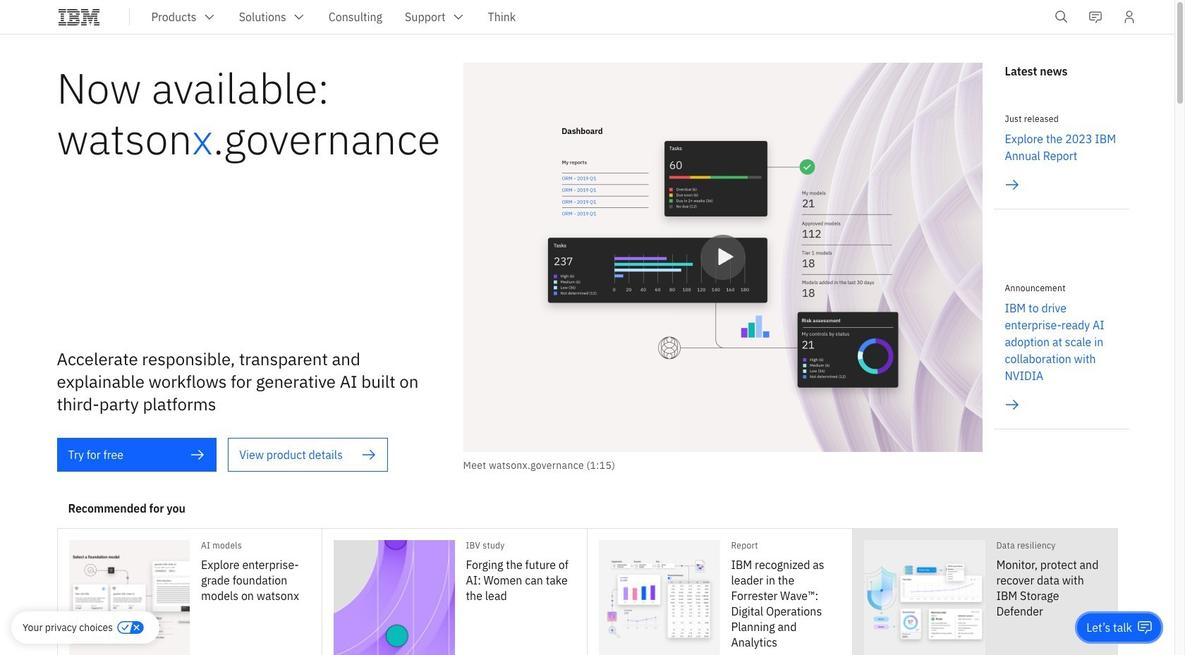 Task type: describe. For each thing, give the bounding box(es) containing it.
your privacy choices element
[[23, 620, 113, 636]]

let's talk element
[[1087, 620, 1133, 636]]



